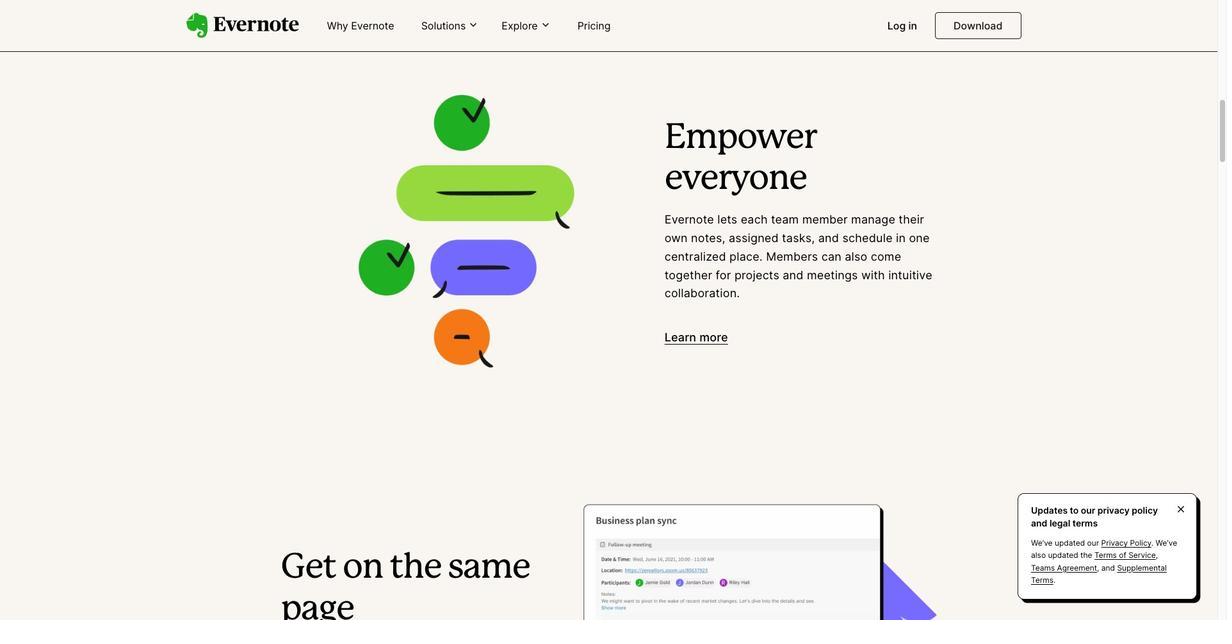 Task type: describe. For each thing, give the bounding box(es) containing it.
get on the same page
[[281, 552, 530, 620]]

on
[[343, 552, 383, 584]]

1 we've from the left
[[1032, 538, 1053, 548]]

we've inside . we've also updated the
[[1156, 538, 1178, 548]]

members
[[766, 250, 818, 263]]

supplemental
[[1118, 563, 1167, 573]]

why evernote link
[[319, 14, 402, 38]]

0 vertical spatial in
[[909, 19, 918, 32]]

explore button
[[498, 18, 555, 33]]

to
[[1070, 505, 1079, 516]]

evernote logo image
[[186, 13, 299, 38]]

teams
[[1032, 563, 1055, 573]]

schedule
[[843, 231, 893, 245]]

the inside . we've also updated the
[[1081, 551, 1093, 560]]

privacy policy link
[[1102, 538, 1152, 548]]

agreement
[[1058, 563, 1098, 573]]

download
[[954, 19, 1003, 32]]

centralized
[[665, 250, 726, 263]]

manage
[[852, 213, 896, 226]]

solutions button
[[418, 18, 483, 33]]

terms inside the supplemental terms
[[1032, 575, 1054, 585]]

intuitive
[[889, 268, 933, 282]]

. for . we've also updated the
[[1152, 538, 1154, 548]]

terms of service , teams agreement , and
[[1032, 551, 1158, 573]]

everyone
[[665, 164, 807, 196]]

learn more link
[[665, 329, 728, 347]]

1 horizontal spatial ,
[[1156, 551, 1158, 560]]

evernote lets each team member manage their own notes, assigned tasks, and schedule in one centralized place. members can also come together for projects and meetings with intuitive collaboration.
[[665, 213, 933, 300]]

together
[[665, 268, 713, 282]]

supplemental terms
[[1032, 563, 1167, 585]]

terms of service link
[[1095, 551, 1156, 560]]

assigned
[[729, 231, 779, 245]]

collaboration.
[[665, 287, 740, 300]]

solutions
[[421, 19, 466, 32]]

learn more
[[665, 331, 728, 344]]

notes,
[[691, 231, 726, 245]]

our for privacy
[[1081, 505, 1096, 516]]

same
[[448, 552, 530, 584]]

meetings
[[807, 268, 858, 282]]

log
[[888, 19, 906, 32]]

tasks,
[[782, 231, 815, 245]]

teams agreement link
[[1032, 563, 1098, 573]]

place.
[[730, 250, 763, 263]]

also inside evernote lets each team member manage their own notes, assigned tasks, and schedule in one centralized place. members can also come together for projects and meetings with intuitive collaboration.
[[845, 250, 868, 263]]

and inside the "updates to our privacy policy and legal terms"
[[1032, 518, 1048, 528]]

privacy
[[1102, 538, 1128, 548]]

0 vertical spatial updated
[[1055, 538, 1086, 548]]

in inside evernote lets each team member manage their own notes, assigned tasks, and schedule in one centralized place. members can also come together for projects and meetings with intuitive collaboration.
[[896, 231, 906, 245]]

collaboration illustration image
[[281, 73, 642, 392]]

and inside terms of service , teams agreement , and
[[1102, 563, 1116, 573]]

their
[[899, 213, 925, 226]]

evernote inside evernote lets each team member manage their own notes, assigned tasks, and schedule in one centralized place. members can also come together for projects and meetings with intuitive collaboration.
[[665, 213, 714, 226]]

we've updated our privacy policy
[[1032, 538, 1152, 548]]



Task type: vqa. For each thing, say whether or not it's contained in the screenshot.
the top Read
no



Task type: locate. For each thing, give the bounding box(es) containing it.
pricing
[[578, 19, 611, 32]]

legal
[[1050, 518, 1071, 528]]

1 horizontal spatial evernote
[[665, 213, 714, 226]]

why
[[327, 19, 348, 32]]

service
[[1129, 551, 1156, 560]]

explore
[[502, 19, 538, 32]]

1 vertical spatial updated
[[1049, 551, 1079, 560]]

also
[[845, 250, 868, 263], [1032, 551, 1046, 560]]

1 vertical spatial evernote
[[665, 213, 714, 226]]

evernote up 'own'
[[665, 213, 714, 226]]

1 horizontal spatial in
[[909, 19, 918, 32]]

in left one
[[896, 231, 906, 245]]

why evernote
[[327, 19, 394, 32]]

own
[[665, 231, 688, 245]]

0 horizontal spatial in
[[896, 231, 906, 245]]

in right log
[[909, 19, 918, 32]]

also down "schedule"
[[845, 250, 868, 263]]

privacy
[[1098, 505, 1130, 516]]

empower everyone
[[665, 122, 817, 196]]

, down . we've also updated the
[[1098, 563, 1100, 573]]

updated down legal on the bottom right of the page
[[1055, 538, 1086, 548]]

our for privacy
[[1088, 538, 1100, 548]]

terms down teams
[[1032, 575, 1054, 585]]

we've right policy at the right bottom of the page
[[1156, 538, 1178, 548]]

0 vertical spatial evernote
[[351, 19, 394, 32]]

,
[[1156, 551, 1158, 560], [1098, 563, 1100, 573]]

terms
[[1095, 551, 1117, 560], [1032, 575, 1054, 585]]

page
[[281, 594, 354, 620]]

also inside . we've also updated the
[[1032, 551, 1046, 560]]

0 horizontal spatial also
[[845, 250, 868, 263]]

the inside get on the same page
[[390, 552, 441, 584]]

evernote right why
[[351, 19, 394, 32]]

supplemental terms link
[[1032, 563, 1167, 585]]

each
[[741, 213, 768, 226]]

updated up teams agreement 'link' at the bottom right of the page
[[1049, 551, 1079, 560]]

0 horizontal spatial ,
[[1098, 563, 1100, 573]]

of
[[1120, 551, 1127, 560]]

, up supplemental
[[1156, 551, 1158, 560]]

we've up teams
[[1032, 538, 1053, 548]]

pricing link
[[570, 14, 619, 38]]

terms
[[1073, 518, 1098, 528]]

log in link
[[880, 14, 925, 38]]

policy
[[1132, 505, 1159, 516]]

0 horizontal spatial the
[[390, 552, 441, 584]]

the down we've updated our privacy policy
[[1081, 551, 1093, 560]]

can
[[822, 250, 842, 263]]

our inside the "updates to our privacy policy and legal terms"
[[1081, 505, 1096, 516]]

meeting-note-reminder-old screen image
[[576, 494, 937, 620]]

terms down privacy
[[1095, 551, 1117, 560]]

and down . we've also updated the
[[1102, 563, 1116, 573]]

learn
[[665, 331, 697, 344]]

0 vertical spatial .
[[1152, 538, 1154, 548]]

. for .
[[1054, 575, 1056, 585]]

0 vertical spatial ,
[[1156, 551, 1158, 560]]

.
[[1152, 538, 1154, 548], [1054, 575, 1056, 585]]

updates to our privacy policy and legal terms
[[1032, 505, 1159, 528]]

our up terms of service , teams agreement , and
[[1088, 538, 1100, 548]]

projects
[[735, 268, 780, 282]]

. we've also updated the
[[1032, 538, 1178, 560]]

and up can
[[819, 231, 839, 245]]

0 vertical spatial also
[[845, 250, 868, 263]]

2 we've from the left
[[1156, 538, 1178, 548]]

terms inside terms of service , teams agreement , and
[[1095, 551, 1117, 560]]

1 horizontal spatial the
[[1081, 551, 1093, 560]]

1 vertical spatial ,
[[1098, 563, 1100, 573]]

download link
[[936, 12, 1022, 39]]

lets
[[718, 213, 738, 226]]

get
[[281, 552, 336, 584]]

0 horizontal spatial terms
[[1032, 575, 1054, 585]]

the right on
[[390, 552, 441, 584]]

one
[[910, 231, 930, 245]]

0 vertical spatial our
[[1081, 505, 1096, 516]]

team
[[771, 213, 799, 226]]

1 vertical spatial also
[[1032, 551, 1046, 560]]

0 horizontal spatial .
[[1054, 575, 1056, 585]]

1 horizontal spatial terms
[[1095, 551, 1117, 560]]

and down members
[[783, 268, 804, 282]]

come
[[871, 250, 902, 263]]

and down the updates
[[1032, 518, 1048, 528]]

. inside . we've also updated the
[[1152, 538, 1154, 548]]

our up terms
[[1081, 505, 1096, 516]]

evernote
[[351, 19, 394, 32], [665, 213, 714, 226]]

updated inside . we've also updated the
[[1049, 551, 1079, 560]]

updated
[[1055, 538, 1086, 548], [1049, 551, 1079, 560]]

in
[[909, 19, 918, 32], [896, 231, 906, 245]]

. down teams agreement 'link' at the bottom right of the page
[[1054, 575, 1056, 585]]

also up teams
[[1032, 551, 1046, 560]]

more
[[700, 331, 728, 344]]

1 vertical spatial terms
[[1032, 575, 1054, 585]]

our
[[1081, 505, 1096, 516], [1088, 538, 1100, 548]]

1 horizontal spatial we've
[[1156, 538, 1178, 548]]

. up service
[[1152, 538, 1154, 548]]

policy
[[1131, 538, 1152, 548]]

member
[[803, 213, 848, 226]]

1 vertical spatial in
[[896, 231, 906, 245]]

0 vertical spatial terms
[[1095, 551, 1117, 560]]

we've
[[1032, 538, 1053, 548], [1156, 538, 1178, 548]]

the
[[1081, 551, 1093, 560], [390, 552, 441, 584]]

1 vertical spatial .
[[1054, 575, 1056, 585]]

1 horizontal spatial also
[[1032, 551, 1046, 560]]

1 vertical spatial our
[[1088, 538, 1100, 548]]

for
[[716, 268, 732, 282]]

1 horizontal spatial .
[[1152, 538, 1154, 548]]

log in
[[888, 19, 918, 32]]

0 horizontal spatial we've
[[1032, 538, 1053, 548]]

0 horizontal spatial evernote
[[351, 19, 394, 32]]

with
[[862, 268, 885, 282]]

empower
[[665, 122, 817, 154]]

and
[[819, 231, 839, 245], [783, 268, 804, 282], [1032, 518, 1048, 528], [1102, 563, 1116, 573]]

updates
[[1032, 505, 1068, 516]]



